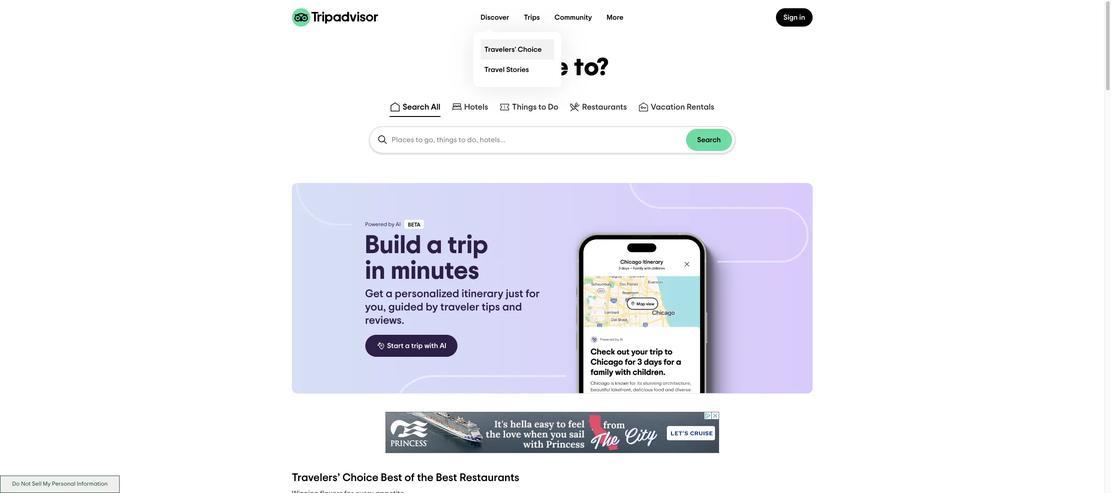 Task type: describe. For each thing, give the bounding box(es) containing it.
hotels
[[464, 103, 488, 111]]

things to do button
[[498, 100, 560, 117]]

restaurants inside button
[[582, 103, 627, 111]]

sign in link
[[777, 8, 813, 27]]

just
[[506, 288, 524, 299]]

more
[[607, 14, 624, 21]]

things
[[512, 103, 537, 111]]

hotels button
[[450, 100, 490, 117]]

powered by ai
[[365, 222, 401, 227]]

0 horizontal spatial restaurants
[[460, 472, 520, 483]]

in inside 'link'
[[800, 14, 806, 21]]

travelers'
[[485, 46, 516, 53]]

vacation rentals link
[[638, 101, 715, 112]]

2 best from the left
[[436, 472, 457, 483]]

vacation
[[651, 103, 685, 111]]

Search search field
[[392, 136, 687, 144]]

hotels link
[[452, 101, 488, 112]]

1 best from the left
[[381, 472, 402, 483]]

vacation rentals button
[[636, 100, 717, 117]]

all
[[431, 103, 441, 111]]

personal
[[52, 481, 76, 487]]

sign
[[784, 14, 798, 21]]

travelers' choice best of the best restaurants
[[292, 472, 520, 483]]

0 horizontal spatial ai
[[396, 222, 401, 227]]

restaurants link
[[570, 101, 627, 112]]

community
[[555, 14, 592, 21]]

1 vertical spatial a
[[386, 288, 393, 299]]

my
[[43, 481, 51, 487]]

rentals
[[687, 103, 715, 111]]

minutes
[[391, 258, 480, 284]]

beta
[[408, 222, 421, 227]]

information
[[77, 481, 108, 487]]

where to?
[[495, 55, 609, 80]]

community button
[[548, 8, 600, 27]]

build a trip in minutes get a personalized itinerary just for you, guided by traveler tips and reviews.
[[365, 233, 540, 326]]

search all
[[403, 103, 441, 111]]

do not sell my personal information button
[[0, 476, 120, 493]]

build
[[365, 233, 422, 258]]

tips
[[482, 302, 500, 313]]

travelers' choice
[[485, 46, 542, 53]]

with
[[425, 342, 438, 349]]

trips button
[[517, 8, 548, 27]]

advertisement region
[[385, 412, 719, 453]]

trip for ai
[[411, 342, 423, 349]]

a for build
[[427, 233, 442, 258]]

a for start
[[405, 342, 410, 349]]

trip for minutes
[[448, 233, 488, 258]]

more button
[[600, 8, 631, 27]]

you,
[[365, 302, 386, 313]]

traveler
[[441, 302, 480, 313]]

to
[[539, 103, 547, 111]]

tripadvisor image
[[292, 8, 378, 27]]

of
[[405, 472, 415, 483]]



Task type: vqa. For each thing, say whether or not it's contained in the screenshot.
5.0 Of 5 Bubbles. 647 Reviews element
no



Task type: locate. For each thing, give the bounding box(es) containing it.
where
[[495, 55, 569, 80]]

0 vertical spatial in
[[800, 14, 806, 21]]

trip inside build a trip in minutes get a personalized itinerary just for you, guided by traveler tips and reviews.
[[448, 233, 488, 258]]

in
[[800, 14, 806, 21], [365, 258, 386, 284]]

do not sell my personal information
[[12, 481, 108, 487]]

discover button
[[474, 8, 517, 27]]

0 vertical spatial restaurants
[[582, 103, 627, 111]]

search inside button
[[403, 103, 429, 111]]

by down personalized
[[426, 302, 438, 313]]

search down rentals
[[698, 136, 721, 144]]

tab list
[[0, 98, 1105, 119]]

things to do
[[512, 103, 559, 111]]

travel
[[485, 66, 505, 73]]

1 horizontal spatial best
[[436, 472, 457, 483]]

vacation rentals
[[651, 103, 715, 111]]

do right to at the top of page
[[548, 103, 559, 111]]

0 horizontal spatial choice
[[343, 472, 379, 483]]

search left all
[[403, 103, 429, 111]]

travel stories link
[[481, 60, 554, 80]]

1 horizontal spatial search
[[698, 136, 721, 144]]

0 vertical spatial trip
[[448, 233, 488, 258]]

1 horizontal spatial in
[[800, 14, 806, 21]]

2 vertical spatial a
[[405, 342, 410, 349]]

1 vertical spatial ai
[[440, 342, 447, 349]]

choice for travelers'
[[343, 472, 379, 483]]

sign in
[[784, 14, 806, 21]]

things to do link
[[499, 101, 559, 112]]

0 vertical spatial a
[[427, 233, 442, 258]]

search image
[[377, 134, 388, 145]]

sell
[[32, 481, 42, 487]]

ai
[[396, 222, 401, 227], [440, 342, 447, 349]]

0 horizontal spatial best
[[381, 472, 402, 483]]

1 horizontal spatial do
[[548, 103, 559, 111]]

ai right with
[[440, 342, 447, 349]]

1 vertical spatial restaurants
[[460, 472, 520, 483]]

do inside button
[[12, 481, 20, 487]]

0 vertical spatial choice
[[518, 46, 542, 53]]

2 horizontal spatial a
[[427, 233, 442, 258]]

travelers' choice link
[[481, 39, 554, 60]]

do
[[548, 103, 559, 111], [12, 481, 20, 487]]

by inside build a trip in minutes get a personalized itinerary just for you, guided by traveler tips and reviews.
[[426, 302, 438, 313]]

restaurants
[[582, 103, 627, 111], [460, 472, 520, 483]]

choice for travelers'
[[518, 46, 542, 53]]

1 vertical spatial search
[[698, 136, 721, 144]]

start
[[387, 342, 404, 349]]

not
[[21, 481, 31, 487]]

1 horizontal spatial by
[[426, 302, 438, 313]]

tab list containing search all
[[0, 98, 1105, 119]]

search for search
[[698, 136, 721, 144]]

trips
[[524, 14, 540, 21]]

restaurants button
[[568, 100, 629, 117]]

in up get
[[365, 258, 386, 284]]

a right build
[[427, 233, 442, 258]]

best right the
[[436, 472, 457, 483]]

a right start
[[405, 342, 410, 349]]

search all button
[[388, 100, 442, 117]]

0 vertical spatial do
[[548, 103, 559, 111]]

1 vertical spatial in
[[365, 258, 386, 284]]

search inside "button"
[[698, 136, 721, 144]]

choice up where
[[518, 46, 542, 53]]

guided
[[389, 302, 424, 313]]

0 horizontal spatial in
[[365, 258, 386, 284]]

Search search field
[[370, 127, 735, 153]]

1 vertical spatial choice
[[343, 472, 379, 483]]

0 horizontal spatial trip
[[411, 342, 423, 349]]

0 horizontal spatial by
[[389, 222, 395, 227]]

discover
[[481, 14, 509, 21]]

1 horizontal spatial choice
[[518, 46, 542, 53]]

by
[[389, 222, 395, 227], [426, 302, 438, 313]]

travelers'
[[292, 472, 340, 483]]

0 horizontal spatial do
[[12, 481, 20, 487]]

0 vertical spatial ai
[[396, 222, 401, 227]]

choice right travelers'
[[343, 472, 379, 483]]

1 horizontal spatial trip
[[448, 233, 488, 258]]

trip
[[448, 233, 488, 258], [411, 342, 423, 349]]

start a trip with ai
[[387, 342, 447, 349]]

search
[[403, 103, 429, 111], [698, 136, 721, 144]]

choice
[[518, 46, 542, 53], [343, 472, 379, 483]]

a
[[427, 233, 442, 258], [386, 288, 393, 299], [405, 342, 410, 349]]

search button
[[687, 129, 732, 151]]

1 horizontal spatial ai
[[440, 342, 447, 349]]

1 horizontal spatial a
[[405, 342, 410, 349]]

do inside 'button'
[[548, 103, 559, 111]]

travel stories
[[485, 66, 529, 73]]

and
[[503, 302, 522, 313]]

menu containing travelers' choice
[[474, 32, 562, 87]]

trip inside button
[[411, 342, 423, 349]]

0 vertical spatial search
[[403, 103, 429, 111]]

reviews.
[[365, 315, 405, 326]]

ai left beta at the left top
[[396, 222, 401, 227]]

powered
[[365, 222, 387, 227]]

0 vertical spatial by
[[389, 222, 395, 227]]

personalized
[[395, 288, 459, 299]]

choice inside 'travelers' choice' link
[[518, 46, 542, 53]]

to?
[[574, 55, 609, 80]]

1 vertical spatial trip
[[411, 342, 423, 349]]

ai inside button
[[440, 342, 447, 349]]

0 horizontal spatial search
[[403, 103, 429, 111]]

0 horizontal spatial a
[[386, 288, 393, 299]]

1 horizontal spatial restaurants
[[582, 103, 627, 111]]

1 vertical spatial do
[[12, 481, 20, 487]]

by right powered
[[389, 222, 395, 227]]

the
[[417, 472, 434, 483]]

start a trip with ai button
[[365, 335, 458, 357]]

for
[[526, 288, 540, 299]]

in right sign
[[800, 14, 806, 21]]

itinerary
[[462, 288, 504, 299]]

a inside button
[[405, 342, 410, 349]]

stories
[[507, 66, 529, 73]]

best
[[381, 472, 402, 483], [436, 472, 457, 483]]

menu
[[474, 32, 562, 87]]

search for search all
[[403, 103, 429, 111]]

get
[[365, 288, 384, 299]]

in inside build a trip in minutes get a personalized itinerary just for you, guided by traveler tips and reviews.
[[365, 258, 386, 284]]

best left of at the left bottom
[[381, 472, 402, 483]]

a right get
[[386, 288, 393, 299]]

do left not
[[12, 481, 20, 487]]

1 vertical spatial by
[[426, 302, 438, 313]]



